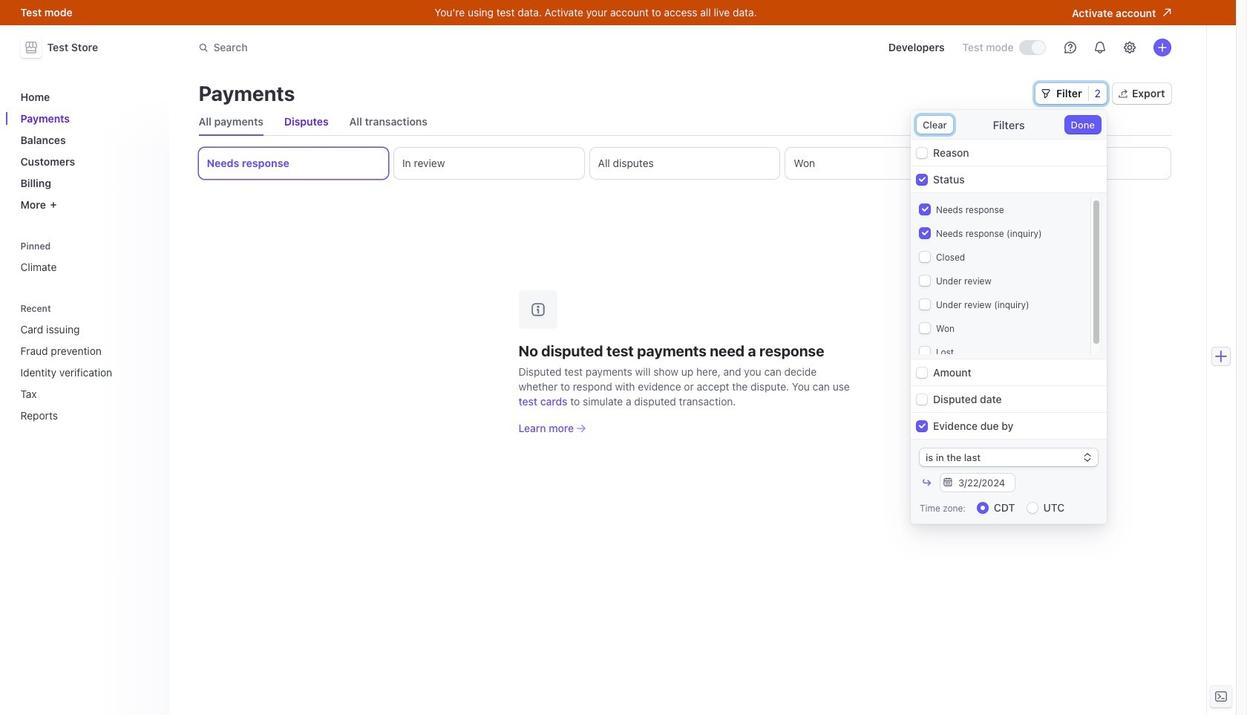 Task type: describe. For each thing, give the bounding box(es) containing it.
core navigation links element
[[14, 85, 160, 217]]

help image
[[1065, 42, 1077, 53]]

pinned element
[[14, 241, 160, 279]]

2 recent element from the top
[[14, 317, 160, 428]]



Task type: vqa. For each thing, say whether or not it's contained in the screenshot.
Active subscribers's the 23
no



Task type: locate. For each thing, give the bounding box(es) containing it.
0 vertical spatial tab list
[[199, 108, 1172, 136]]

tab list
[[199, 108, 1172, 136], [199, 148, 1172, 179]]

settings image
[[1124, 42, 1136, 53]]

None search field
[[190, 34, 609, 61]]

recent element
[[14, 303, 160, 428], [14, 317, 160, 428]]

notifications image
[[1094, 42, 1106, 53]]

1 vertical spatial tab list
[[199, 148, 1172, 179]]

2 tab list from the top
[[199, 148, 1172, 179]]

None text field
[[953, 474, 1015, 492]]

Search text field
[[190, 34, 609, 61]]

1 tab list from the top
[[199, 108, 1172, 136]]

svg image
[[1042, 89, 1051, 98]]

Test mode checkbox
[[1020, 41, 1045, 54]]

1 recent element from the top
[[14, 303, 160, 428]]



